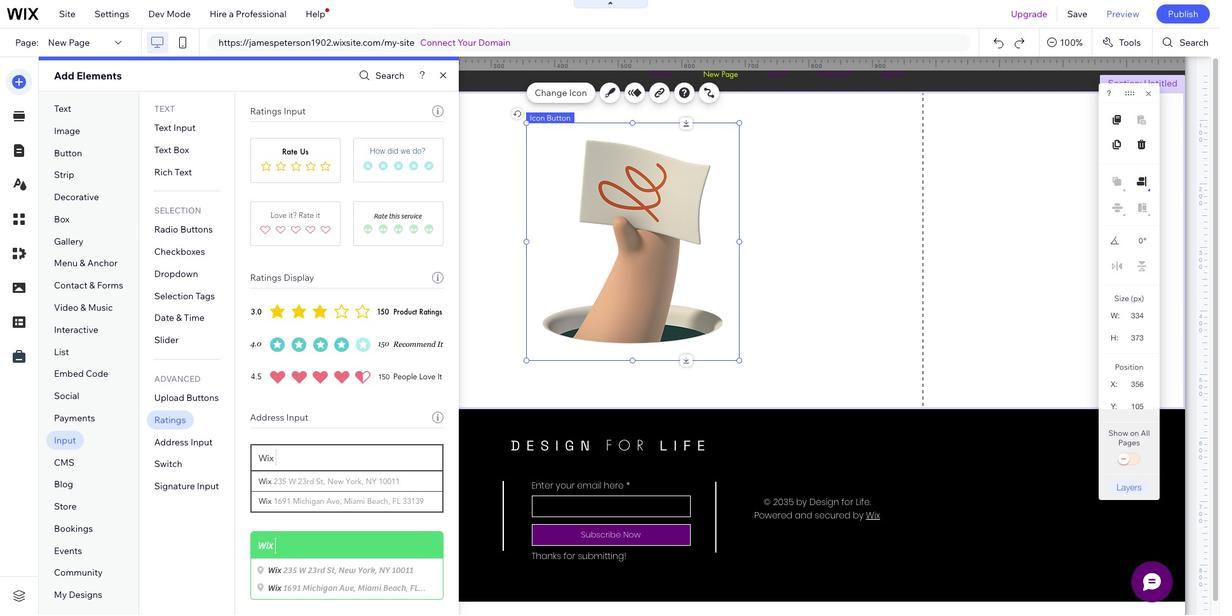 Task type: vqa. For each thing, say whether or not it's contained in the screenshot.
Ratings for Ratings Input
yes



Task type: describe. For each thing, give the bounding box(es) containing it.
& for contact
[[89, 280, 95, 291]]

embed code
[[54, 368, 108, 380]]

ratings for ratings input
[[250, 106, 282, 117]]

0 horizontal spatial search
[[376, 70, 405, 81]]

layers
[[1117, 482, 1143, 493]]

strip
[[54, 169, 74, 181]]

text input
[[154, 122, 196, 134]]

0 horizontal spatial box
[[54, 214, 70, 225]]

1 horizontal spatial address input
[[250, 412, 309, 423]]

upgrade
[[1012, 8, 1048, 20]]

0 vertical spatial address
[[250, 412, 285, 423]]

rich text
[[154, 166, 192, 178]]

1 horizontal spatial box
[[174, 144, 189, 156]]

signature input
[[154, 481, 219, 492]]

0 horizontal spatial address input
[[154, 437, 213, 448]]

music
[[88, 302, 113, 314]]

anchor
[[87, 258, 118, 269]]

add
[[54, 69, 74, 82]]

forms
[[97, 280, 123, 291]]

slider
[[154, 335, 179, 346]]

tools
[[1120, 37, 1142, 48]]

text box
[[154, 144, 189, 156]]

°
[[1144, 237, 1147, 245]]

hire
[[210, 8, 227, 20]]

contact
[[54, 280, 87, 291]]

blog
[[54, 479, 73, 490]]

new page
[[48, 37, 90, 48]]

professional
[[236, 8, 287, 20]]

show
[[1109, 429, 1129, 438]]

y:
[[1111, 403, 1118, 411]]

upload
[[154, 392, 184, 404]]

dropdown
[[154, 268, 198, 280]]

100%
[[1061, 37, 1083, 48]]

payments
[[54, 413, 95, 424]]

settings
[[95, 8, 129, 20]]

text up rich
[[154, 144, 172, 156]]

add elements
[[54, 69, 122, 82]]

& for date
[[176, 313, 182, 324]]

https://jamespeterson1902.wixsite.com/my-site connect your domain
[[219, 37, 511, 48]]

hire a professional
[[210, 8, 287, 20]]

selection for selection tags
[[154, 290, 194, 302]]

ratings for ratings display
[[250, 272, 282, 284]]

date
[[154, 313, 174, 324]]

menu & anchor
[[54, 258, 118, 269]]

0 vertical spatial icon
[[570, 87, 587, 99]]

dev
[[148, 8, 165, 20]]

social
[[54, 391, 79, 402]]

help
[[306, 8, 325, 20]]

1 horizontal spatial search
[[1180, 37, 1209, 48]]

size
[[1115, 294, 1130, 303]]

position
[[1116, 362, 1144, 372]]

video
[[54, 302, 78, 314]]

mode
[[167, 8, 191, 20]]

1 vertical spatial address
[[154, 437, 189, 448]]

save button
[[1058, 0, 1098, 28]]

untitled
[[1145, 78, 1178, 89]]

save
[[1068, 8, 1088, 20]]

2 vertical spatial ratings
[[154, 414, 186, 426]]

video & music
[[54, 302, 113, 314]]

preview
[[1107, 8, 1140, 20]]

contact & forms
[[54, 280, 123, 291]]

date & time
[[154, 313, 205, 324]]

all
[[1142, 429, 1151, 438]]

600
[[685, 62, 696, 69]]

text right rich
[[175, 166, 192, 178]]

new
[[48, 37, 67, 48]]

pages
[[1119, 438, 1141, 448]]

300
[[494, 62, 505, 69]]

on
[[1131, 429, 1140, 438]]

section: untitled
[[1109, 78, 1178, 89]]

900
[[875, 62, 887, 69]]

selection for selection
[[154, 206, 201, 216]]

site
[[59, 8, 76, 20]]

& for video
[[80, 302, 86, 314]]

display
[[284, 272, 314, 284]]



Task type: locate. For each thing, give the bounding box(es) containing it.
page
[[69, 37, 90, 48]]

selection up radio buttons
[[154, 206, 201, 216]]

a
[[229, 8, 234, 20]]

search down publish
[[1180, 37, 1209, 48]]

(px)
[[1132, 294, 1145, 303]]

box down "text input"
[[174, 144, 189, 156]]

1 vertical spatial buttons
[[186, 392, 219, 404]]

time
[[184, 313, 205, 324]]

box up gallery
[[54, 214, 70, 225]]

section:
[[1109, 78, 1143, 89]]

connect
[[421, 37, 456, 48]]

None text field
[[1125, 307, 1150, 324], [1125, 329, 1150, 347], [1124, 398, 1150, 415], [1125, 307, 1150, 324], [1125, 329, 1150, 347], [1124, 398, 1150, 415]]

show on all pages
[[1109, 429, 1151, 448]]

1 horizontal spatial address
[[250, 412, 285, 423]]

0 horizontal spatial button
[[54, 147, 82, 159]]

button down change icon
[[547, 113, 571, 123]]

ratings input
[[250, 106, 306, 117]]

text up text box
[[154, 122, 172, 134]]

community
[[54, 567, 103, 579]]

x:
[[1111, 380, 1118, 389]]

1 horizontal spatial button
[[547, 113, 571, 123]]

0 vertical spatial buttons
[[180, 224, 213, 235]]

& left the forms
[[89, 280, 95, 291]]

selection
[[154, 206, 201, 216], [154, 290, 194, 302]]

image
[[54, 125, 80, 137]]

search button down the https://jamespeterson1902.wixsite.com/my-site connect your domain
[[356, 66, 405, 85]]

?
[[1108, 89, 1112, 98]]

cms
[[54, 457, 74, 468]]

0 vertical spatial address input
[[250, 412, 309, 423]]

events
[[54, 545, 82, 557]]

change icon
[[535, 87, 587, 99]]

menu
[[54, 258, 78, 269]]

icon
[[570, 87, 587, 99], [530, 113, 545, 123]]

size (px)
[[1115, 294, 1145, 303]]

h:
[[1111, 334, 1119, 343]]

radio
[[154, 224, 178, 235]]

checkboxes
[[154, 246, 205, 258]]

buttons for radio buttons
[[180, 224, 213, 235]]

700
[[748, 62, 760, 69]]

buttons for upload buttons
[[186, 392, 219, 404]]

100% button
[[1040, 29, 1092, 57]]

1 vertical spatial search
[[376, 70, 405, 81]]

tags
[[196, 290, 215, 302]]

designs
[[69, 590, 102, 601]]

0 vertical spatial button
[[547, 113, 571, 123]]

& right date
[[176, 313, 182, 324]]

elements
[[77, 69, 122, 82]]

embed
[[54, 368, 84, 380]]

input
[[284, 106, 306, 117], [174, 122, 196, 134], [287, 412, 309, 423], [54, 435, 76, 446], [191, 437, 213, 448], [197, 481, 219, 492]]

button down image
[[54, 147, 82, 159]]

code
[[86, 368, 108, 380]]

publish button
[[1157, 4, 1211, 24]]

0 vertical spatial search button
[[1154, 29, 1221, 57]]

buttons
[[180, 224, 213, 235], [186, 392, 219, 404]]

800
[[812, 62, 823, 69]]

0 horizontal spatial search button
[[356, 66, 405, 85]]

2 selection from the top
[[154, 290, 194, 302]]

None text field
[[1127, 233, 1144, 249], [1125, 376, 1150, 393], [1127, 233, 1144, 249], [1125, 376, 1150, 393]]

1 vertical spatial search button
[[356, 66, 405, 85]]

change
[[535, 87, 568, 99]]

layers button
[[1110, 481, 1150, 494]]

rich
[[154, 166, 173, 178]]

my designs
[[54, 590, 102, 601]]

1 vertical spatial box
[[54, 214, 70, 225]]

switch
[[154, 459, 182, 470]]

icon down change
[[530, 113, 545, 123]]

1 vertical spatial ratings
[[250, 272, 282, 284]]

signature
[[154, 481, 195, 492]]

0 vertical spatial box
[[174, 144, 189, 156]]

address
[[250, 412, 285, 423], [154, 437, 189, 448]]

list
[[54, 346, 69, 358]]

& right menu
[[80, 258, 85, 269]]

ratings
[[250, 106, 282, 117], [250, 272, 282, 284], [154, 414, 186, 426]]

gallery
[[54, 236, 84, 247]]

1 horizontal spatial search button
[[1154, 29, 1221, 57]]

site
[[400, 37, 415, 48]]

? button
[[1108, 89, 1112, 98]]

search down site
[[376, 70, 405, 81]]

interactive
[[54, 324, 98, 336]]

&
[[80, 258, 85, 269], [89, 280, 95, 291], [80, 302, 86, 314], [176, 313, 182, 324]]

buttons down advanced
[[186, 392, 219, 404]]

1 selection from the top
[[154, 206, 201, 216]]

0 vertical spatial search
[[1180, 37, 1209, 48]]

selection down "dropdown" at the top left of the page
[[154, 290, 194, 302]]

preview button
[[1098, 0, 1150, 28]]

search button down publish
[[1154, 29, 1221, 57]]

0 vertical spatial ratings
[[250, 106, 282, 117]]

1 horizontal spatial icon
[[570, 87, 587, 99]]

switch
[[1117, 451, 1143, 469]]

upload buttons
[[154, 392, 219, 404]]

0 horizontal spatial address
[[154, 437, 189, 448]]

ratings display
[[250, 272, 314, 284]]

decorative
[[54, 191, 99, 203]]

icon right change
[[570, 87, 587, 99]]

w:
[[1111, 312, 1121, 320]]

1 vertical spatial selection
[[154, 290, 194, 302]]

1 vertical spatial icon
[[530, 113, 545, 123]]

store
[[54, 501, 77, 513]]

text up "text input"
[[154, 104, 175, 114]]

1 vertical spatial address input
[[154, 437, 213, 448]]

& for menu
[[80, 258, 85, 269]]

advanced
[[154, 374, 201, 384]]

selection tags
[[154, 290, 215, 302]]

tools button
[[1093, 29, 1153, 57]]

bookings
[[54, 523, 93, 535]]

box
[[174, 144, 189, 156], [54, 214, 70, 225]]

1 vertical spatial button
[[54, 147, 82, 159]]

icon button
[[530, 113, 571, 123]]

0 horizontal spatial icon
[[530, 113, 545, 123]]

buttons up the checkboxes
[[180, 224, 213, 235]]

text up image
[[54, 103, 71, 114]]

500
[[621, 62, 632, 69]]

address input
[[250, 412, 309, 423], [154, 437, 213, 448]]

& right video
[[80, 302, 86, 314]]

button
[[547, 113, 571, 123], [54, 147, 82, 159]]

0 vertical spatial selection
[[154, 206, 201, 216]]

400
[[557, 62, 569, 69]]

https://jamespeterson1902.wixsite.com/my-
[[219, 37, 400, 48]]

my
[[54, 590, 67, 601]]

your
[[458, 37, 477, 48]]

dev mode
[[148, 8, 191, 20]]



